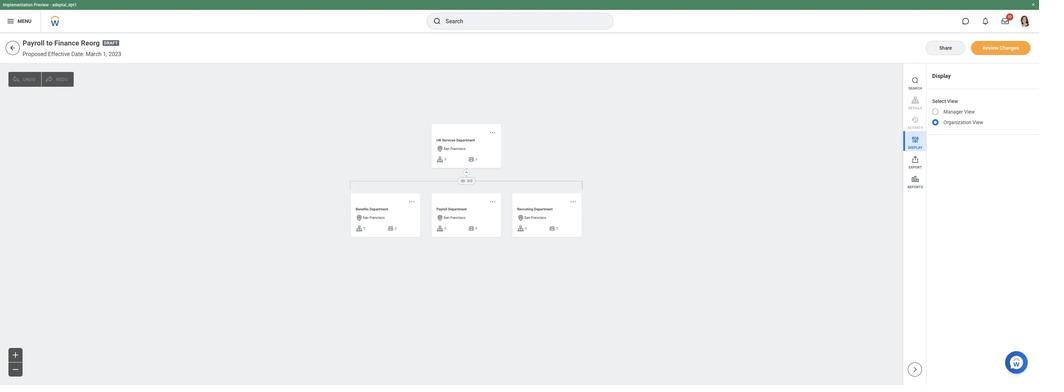 Task type: vqa. For each thing, say whether or not it's contained in the screenshot.
View related to Select View
yes



Task type: locate. For each thing, give the bounding box(es) containing it.
2 org chart image from the left
[[437, 225, 444, 232]]

0 down recruiting
[[525, 227, 527, 231]]

profile logan mcneil image
[[1020, 16, 1031, 28]]

2 horizontal spatial org chart image
[[518, 225, 525, 232]]

2 0 from the left
[[444, 227, 446, 231]]

1 horizontal spatial 3
[[476, 158, 478, 161]]

payroll
[[23, 39, 45, 47], [437, 208, 448, 212]]

3 org chart image from the left
[[518, 225, 525, 232]]

san francisco down hr services department
[[444, 147, 466, 151]]

san francisco down 'payroll department'
[[444, 216, 466, 220]]

1 0 from the left
[[364, 227, 366, 231]]

san down benefits
[[363, 216, 369, 220]]

san francisco down recruiting department
[[525, 216, 547, 220]]

minus image
[[11, 365, 20, 374]]

close environment banner image
[[1032, 2, 1036, 7]]

2 3 from the left
[[476, 158, 478, 161]]

org chart image
[[356, 225, 363, 232], [437, 225, 444, 232], [518, 225, 525, 232]]

san francisco for hr
[[444, 147, 466, 151]]

menu
[[904, 64, 927, 191]]

0 horizontal spatial 0
[[364, 227, 366, 231]]

0 vertical spatial related actions image
[[489, 129, 496, 136]]

location image down hr
[[437, 145, 444, 152]]

francisco for recruiting
[[531, 216, 547, 220]]

location image down benefits
[[356, 214, 363, 221]]

department right benefits
[[370, 208, 388, 212]]

san francisco
[[444, 147, 466, 151], [363, 216, 385, 220], [444, 216, 466, 220], [525, 216, 547, 220]]

menu button
[[0, 10, 41, 32]]

francisco down recruiting department
[[531, 216, 547, 220]]

visible image
[[460, 178, 466, 184]]

department for benefits department
[[370, 208, 388, 212]]

francisco
[[451, 147, 466, 151], [370, 216, 385, 220], [451, 216, 466, 220], [531, 216, 547, 220]]

search
[[909, 86, 923, 90]]

3/3
[[467, 179, 473, 183]]

1 org chart image from the left
[[356, 225, 363, 232]]

san for hr
[[444, 147, 450, 151]]

0 horizontal spatial payroll
[[23, 39, 45, 47]]

display
[[933, 73, 951, 79], [909, 146, 923, 150]]

payroll for payroll to finance reorg
[[23, 39, 45, 47]]

0 down benefits
[[364, 227, 366, 231]]

francisco down hr services department
[[451, 147, 466, 151]]

search image
[[433, 17, 442, 25]]

1 horizontal spatial location image
[[437, 214, 444, 221]]

services
[[442, 138, 456, 142]]

location image
[[437, 145, 444, 152], [518, 214, 525, 221]]

contact card matrix manager image up chevron up small icon
[[468, 156, 475, 163]]

0 vertical spatial location image
[[437, 145, 444, 152]]

manager
[[944, 109, 964, 115]]

contact card matrix manager image left the 6
[[468, 225, 475, 232]]

related actions image
[[489, 129, 496, 136], [489, 198, 496, 205]]

1 horizontal spatial 0
[[444, 227, 446, 231]]

0 horizontal spatial related actions image
[[409, 198, 416, 205]]

view up 'organization view'
[[965, 109, 975, 115]]

2 location image from the left
[[437, 214, 444, 221]]

1 vertical spatial display
[[909, 146, 923, 150]]

0 down 'payroll department'
[[444, 227, 446, 231]]

proposed effective date: march 1, 2023
[[23, 51, 121, 58]]

location image down recruiting
[[518, 214, 525, 221]]

location image
[[356, 214, 363, 221], [437, 214, 444, 221]]

francisco down 'payroll department'
[[451, 216, 466, 220]]

1 horizontal spatial related actions image
[[570, 198, 577, 205]]

san down recruiting
[[525, 216, 531, 220]]

2 horizontal spatial 0
[[525, 227, 527, 231]]

0 vertical spatial payroll
[[23, 39, 45, 47]]

2 related actions image from the top
[[489, 198, 496, 205]]

view for manager view
[[965, 109, 975, 115]]

2 vertical spatial view
[[973, 120, 984, 125]]

draft
[[104, 41, 118, 46]]

1 related actions image from the left
[[409, 198, 416, 205]]

1 vertical spatial related actions image
[[489, 198, 496, 205]]

san
[[444, 147, 450, 151], [363, 216, 369, 220], [444, 216, 450, 220], [525, 216, 531, 220]]

org chart image down benefits
[[356, 225, 363, 232]]

location image for payroll department
[[437, 214, 444, 221]]

0 horizontal spatial location image
[[437, 145, 444, 152]]

1 horizontal spatial org chart image
[[437, 225, 444, 232]]

0 horizontal spatial location image
[[356, 214, 363, 221]]

san francisco for benefits
[[363, 216, 385, 220]]

san francisco for recruiting
[[525, 216, 547, 220]]

export
[[909, 165, 922, 169]]

department down the visible icon
[[448, 208, 467, 212]]

effective
[[48, 51, 70, 58]]

location image down 'payroll department'
[[437, 214, 444, 221]]

0 horizontal spatial display
[[909, 146, 923, 150]]

0 horizontal spatial org chart image
[[356, 225, 363, 232]]

1 3 from the left
[[444, 158, 446, 161]]

undo button
[[8, 72, 41, 87]]

0 vertical spatial display
[[933, 73, 951, 79]]

1 horizontal spatial payroll
[[437, 208, 448, 212]]

related actions image
[[409, 198, 416, 205], [570, 198, 577, 205]]

1 horizontal spatial display
[[933, 73, 951, 79]]

select view
[[933, 98, 959, 104]]

org chart image for payroll
[[437, 225, 444, 232]]

reorg
[[81, 39, 100, 47]]

org chart image for recruiting
[[518, 225, 525, 232]]

department right recruiting
[[534, 208, 553, 212]]

3 0 from the left
[[525, 227, 527, 231]]

3
[[444, 158, 446, 161], [476, 158, 478, 161]]

undo r image
[[45, 75, 53, 84]]

view
[[948, 98, 959, 104], [965, 109, 975, 115], [973, 120, 984, 125]]

organization
[[944, 120, 972, 125]]

0
[[364, 227, 366, 231], [444, 227, 446, 231], [525, 227, 527, 231]]

activity
[[908, 126, 924, 130]]

2 related actions image from the left
[[570, 198, 577, 205]]

francisco for payroll
[[451, 216, 466, 220]]

0 horizontal spatial 3
[[444, 158, 446, 161]]

manager view
[[944, 109, 975, 115]]

display up select
[[933, 73, 951, 79]]

org chart image down recruiting
[[518, 225, 525, 232]]

view for select view
[[948, 98, 959, 104]]

francisco for benefits
[[370, 216, 385, 220]]

view up 'manager'
[[948, 98, 959, 104]]

1 vertical spatial payroll
[[437, 208, 448, 212]]

1 horizontal spatial location image
[[518, 214, 525, 221]]

review
[[983, 45, 999, 51]]

3 for 3's contact card matrix manager icon
[[476, 158, 478, 161]]

1 vertical spatial view
[[965, 109, 975, 115]]

contact card matrix manager image
[[468, 156, 475, 163], [468, 225, 475, 232], [549, 225, 556, 232]]

-
[[50, 2, 51, 7]]

view right organization
[[973, 120, 984, 125]]

san down 'services'
[[444, 147, 450, 151]]

francisco down benefits department
[[370, 216, 385, 220]]

1 location image from the left
[[356, 214, 363, 221]]

menu banner
[[0, 0, 1040, 32]]

department
[[457, 138, 475, 142], [370, 208, 388, 212], [448, 208, 467, 212], [534, 208, 553, 212]]

1 vertical spatial location image
[[518, 214, 525, 221]]

location image for benefits department
[[356, 214, 363, 221]]

redo
[[56, 77, 68, 82]]

chevron up small image
[[464, 170, 470, 175]]

0 vertical spatial view
[[948, 98, 959, 104]]

san francisco down benefits department
[[363, 216, 385, 220]]

benefits department
[[356, 208, 388, 212]]

select
[[933, 98, 947, 104]]

review changes button
[[972, 41, 1031, 55]]

display down activity
[[909, 146, 923, 150]]

san down 'payroll department'
[[444, 216, 450, 220]]

francisco for hr
[[451, 147, 466, 151]]

org chart image down 'payroll department'
[[437, 225, 444, 232]]

contact card matrix manager image left 5
[[549, 225, 556, 232]]

1 related actions image from the top
[[489, 129, 496, 136]]



Task type: describe. For each thing, give the bounding box(es) containing it.
33
[[1008, 15, 1012, 19]]

1,
[[103, 51, 107, 58]]

department for recruiting department
[[534, 208, 553, 212]]

hr
[[437, 138, 441, 142]]

share
[[940, 45, 953, 51]]

finance
[[54, 39, 79, 47]]

related actions image for hr services department
[[489, 129, 496, 136]]

Search Workday  search field
[[446, 13, 599, 29]]

proposed
[[23, 51, 47, 58]]

details
[[909, 106, 923, 110]]

hr services department
[[437, 138, 475, 142]]

org chart image for benefits
[[356, 225, 363, 232]]

review changes
[[983, 45, 1020, 51]]

5
[[556, 227, 558, 231]]

payroll department
[[437, 208, 467, 212]]

2
[[395, 227, 397, 231]]

3 for org chart image
[[444, 158, 446, 161]]

department for payroll department
[[448, 208, 467, 212]]

33 button
[[998, 13, 1014, 29]]

inbox large image
[[1002, 18, 1009, 25]]

menu containing search
[[904, 64, 927, 191]]

0 for payroll
[[444, 227, 446, 231]]

department right 'services'
[[457, 138, 475, 142]]

benefits
[[356, 208, 369, 212]]

implementation
[[3, 2, 33, 7]]

related actions image for benefits department
[[409, 198, 416, 205]]

payroll to finance reorg
[[23, 39, 100, 47]]

organization view
[[944, 120, 984, 125]]

6
[[476, 227, 478, 231]]

date:
[[71, 51, 84, 58]]

undo l image
[[12, 75, 20, 84]]

plus image
[[11, 351, 20, 359]]

location image for hr
[[437, 145, 444, 152]]

payroll for payroll department
[[437, 208, 448, 212]]

share button
[[926, 41, 966, 55]]

notifications large image
[[983, 18, 990, 25]]

adeptai_dpt1
[[52, 2, 77, 7]]

contact card matrix manager image for 5
[[549, 225, 556, 232]]

implementation preview -   adeptai_dpt1
[[3, 2, 77, 7]]

march
[[86, 51, 102, 58]]

menu
[[18, 18, 31, 24]]

recruiting department
[[518, 208, 553, 212]]

view for organization view
[[973, 120, 984, 125]]

org chart image
[[437, 156, 444, 163]]

redo button
[[42, 72, 74, 87]]

justify image
[[6, 17, 15, 25]]

recruiting
[[518, 208, 534, 212]]

2023
[[109, 51, 121, 58]]

changes
[[1000, 45, 1020, 51]]

0 for benefits
[[364, 227, 366, 231]]

reports
[[908, 185, 924, 189]]

0 for recruiting
[[525, 227, 527, 231]]

location image for recruiting
[[518, 214, 525, 221]]

to
[[46, 39, 53, 47]]

related actions image for recruiting department
[[570, 198, 577, 205]]

arrow left image
[[9, 44, 16, 52]]

related actions image for payroll department
[[489, 198, 496, 205]]

san francisco for payroll
[[444, 216, 466, 220]]

contact card matrix manager image for 3
[[468, 156, 475, 163]]

san for benefits
[[363, 216, 369, 220]]

san for payroll
[[444, 216, 450, 220]]

contact card matrix manager image
[[387, 225, 394, 232]]

san for recruiting
[[525, 216, 531, 220]]

chevron right image
[[912, 366, 919, 373]]

contact card matrix manager image for 6
[[468, 225, 475, 232]]

undo
[[23, 77, 35, 82]]

preview
[[34, 2, 49, 7]]



